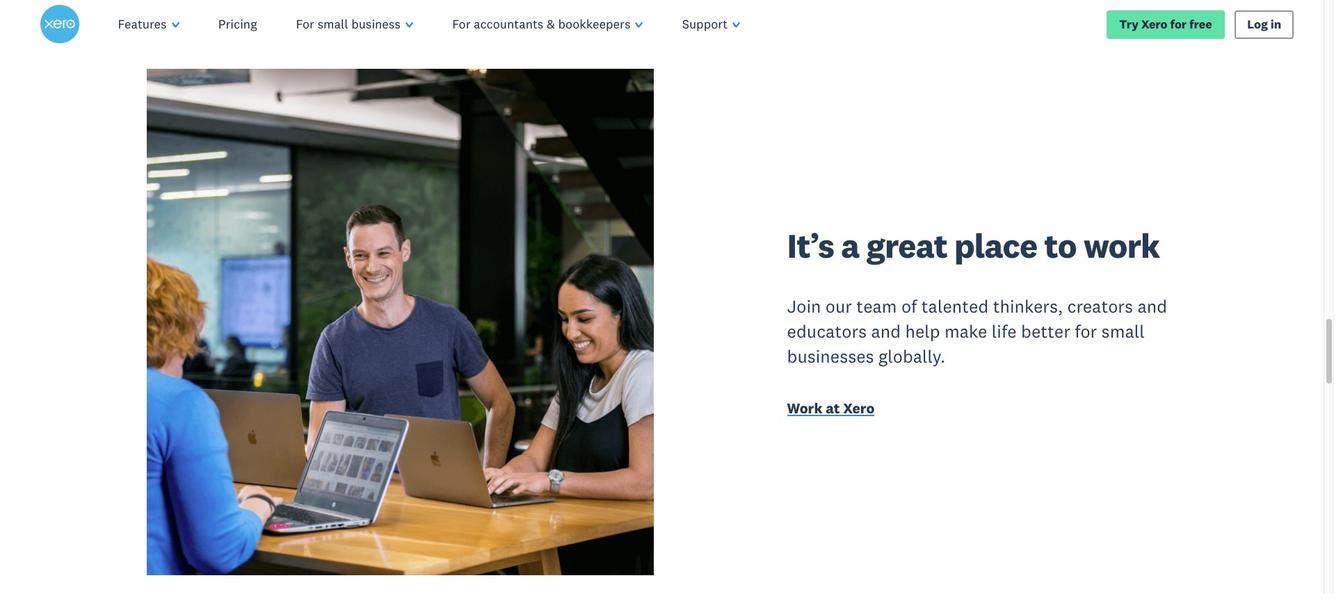 Task type: vqa. For each thing, say whether or not it's contained in the screenshot.
For small business dropdown button
yes



Task type: locate. For each thing, give the bounding box(es) containing it.
try xero for free link
[[1107, 10, 1225, 39]]

1 vertical spatial and
[[871, 321, 901, 343]]

for for for accountants & bookkeepers
[[452, 16, 471, 32]]

1 horizontal spatial and
[[1138, 296, 1167, 318]]

small down "creators"
[[1102, 321, 1145, 343]]

for
[[296, 16, 314, 32], [452, 16, 471, 32]]

life
[[992, 321, 1017, 343]]

xero right the try
[[1141, 16, 1168, 32]]

1 horizontal spatial small
[[1102, 321, 1145, 343]]

0 horizontal spatial for
[[1075, 321, 1097, 343]]

for left free
[[1170, 16, 1187, 32]]

for right pricing on the left top of the page
[[296, 16, 314, 32]]

log
[[1247, 16, 1268, 32]]

educators
[[787, 321, 867, 343]]

0 horizontal spatial for
[[296, 16, 314, 32]]

businesses
[[787, 346, 874, 368]]

1 horizontal spatial for
[[452, 16, 471, 32]]

thinkers,
[[993, 296, 1063, 318]]

features button
[[98, 0, 199, 49]]

and right "creators"
[[1138, 296, 1167, 318]]

0 vertical spatial small
[[318, 16, 348, 32]]

xero right at
[[843, 399, 875, 418]]

for inside dropdown button
[[296, 16, 314, 32]]

for
[[1170, 16, 1187, 32], [1075, 321, 1097, 343]]

try xero for free
[[1120, 16, 1212, 32]]

1 vertical spatial small
[[1102, 321, 1145, 343]]

of
[[901, 296, 917, 318]]

1 vertical spatial xero
[[843, 399, 875, 418]]

log in
[[1247, 16, 1281, 32]]

better
[[1021, 321, 1070, 343]]

0 vertical spatial for
[[1170, 16, 1187, 32]]

help
[[905, 321, 940, 343]]

1 horizontal spatial xero
[[1141, 16, 1168, 32]]

2 for from the left
[[452, 16, 471, 32]]

work at xero link
[[787, 399, 1187, 421]]

three xero employees with open laptops work together at a coffee table in a breakout area. image
[[147, 69, 654, 576]]

1 for from the left
[[296, 16, 314, 32]]

log in link
[[1235, 10, 1294, 39]]

0 horizontal spatial small
[[318, 16, 348, 32]]

pricing
[[218, 16, 257, 32]]

xero
[[1141, 16, 1168, 32], [843, 399, 875, 418]]

for left accountants at the top
[[452, 16, 471, 32]]

small
[[318, 16, 348, 32], [1102, 321, 1145, 343]]

0 horizontal spatial xero
[[843, 399, 875, 418]]

&
[[547, 16, 555, 32]]

1 vertical spatial for
[[1075, 321, 1097, 343]]

business
[[351, 16, 401, 32]]

small left business
[[318, 16, 348, 32]]

a
[[841, 225, 859, 267]]

talented
[[922, 296, 989, 318]]

and
[[1138, 296, 1167, 318], [871, 321, 901, 343]]

for accountants & bookkeepers button
[[433, 0, 663, 49]]

for inside "dropdown button"
[[452, 16, 471, 32]]

at
[[826, 399, 840, 418]]

0 vertical spatial and
[[1138, 296, 1167, 318]]

small inside join our team of talented thinkers, creators and educators and help make life better for small businesses globally.
[[1102, 321, 1145, 343]]

and down 'team'
[[871, 321, 901, 343]]

work
[[787, 399, 823, 418]]

for down "creators"
[[1075, 321, 1097, 343]]

0 vertical spatial xero
[[1141, 16, 1168, 32]]

globally.
[[879, 346, 945, 368]]



Task type: describe. For each thing, give the bounding box(es) containing it.
creators
[[1068, 296, 1133, 318]]

work
[[1084, 225, 1160, 267]]

1 horizontal spatial for
[[1170, 16, 1187, 32]]

support
[[682, 16, 728, 32]]

it's
[[787, 225, 834, 267]]

accountants
[[474, 16, 544, 32]]

team
[[857, 296, 897, 318]]

small inside dropdown button
[[318, 16, 348, 32]]

bookkeepers
[[558, 16, 631, 32]]

make
[[945, 321, 987, 343]]

place
[[954, 225, 1037, 267]]

join our team of talented thinkers, creators and educators and help make life better for small businesses globally.
[[787, 296, 1167, 368]]

support button
[[663, 0, 760, 49]]

our
[[826, 296, 852, 318]]

for accountants & bookkeepers
[[452, 16, 631, 32]]

try
[[1120, 16, 1139, 32]]

0 horizontal spatial and
[[871, 321, 901, 343]]

to
[[1044, 225, 1077, 267]]

work at xero
[[787, 399, 875, 418]]

free
[[1190, 16, 1212, 32]]

features
[[118, 16, 167, 32]]

for small business
[[296, 16, 401, 32]]

xero homepage image
[[40, 5, 79, 44]]

for for for small business
[[296, 16, 314, 32]]

great
[[866, 225, 947, 267]]

in
[[1271, 16, 1281, 32]]

pricing link
[[199, 0, 277, 49]]

join
[[787, 296, 821, 318]]

it's a great place to work
[[787, 225, 1160, 267]]

for inside join our team of talented thinkers, creators and educators and help make life better for small businesses globally.
[[1075, 321, 1097, 343]]

for small business button
[[277, 0, 433, 49]]



